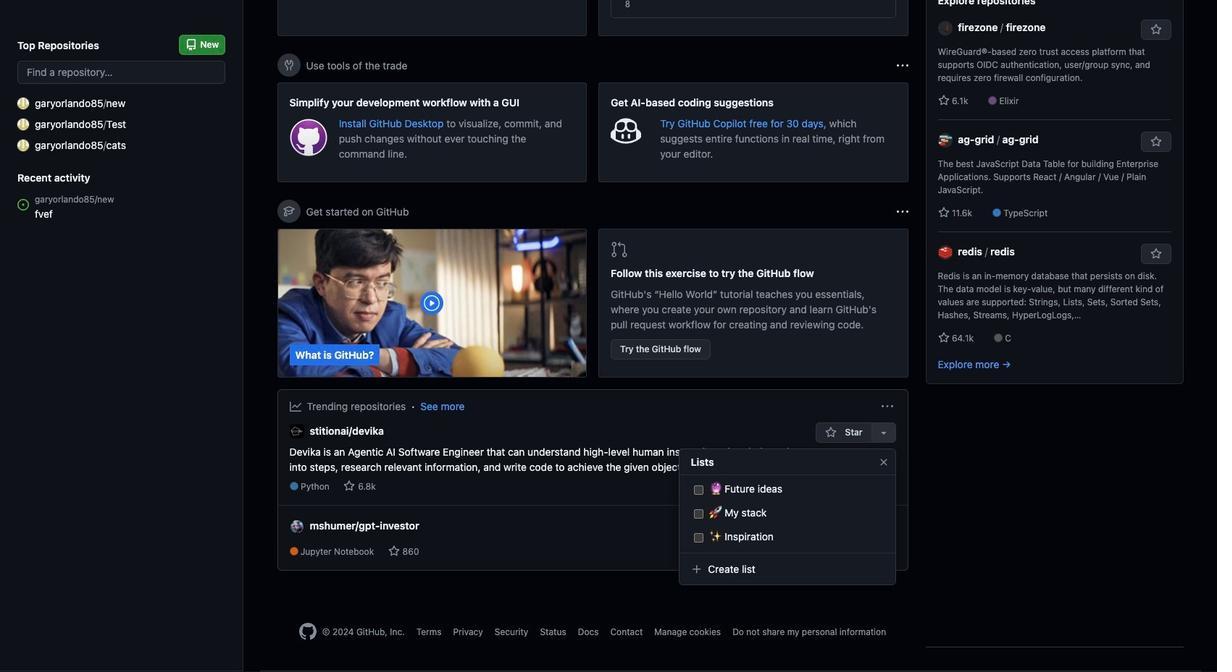 Task type: locate. For each thing, give the bounding box(es) containing it.
try the github flow element
[[598, 229, 908, 378]]

start a new repository element
[[277, 0, 587, 36]]

homepage image
[[299, 623, 316, 641]]

None checkbox
[[694, 532, 703, 545]]

0 vertical spatial repo details element
[[289, 481, 816, 494]]

None checkbox
[[694, 485, 703, 497], [694, 509, 703, 521], [694, 485, 703, 497], [694, 509, 703, 521]]

star image
[[938, 207, 949, 219], [938, 333, 949, 344], [343, 481, 355, 493]]

1 star this repository image from the top
[[1150, 24, 1162, 35]]

new image
[[17, 97, 29, 109]]

1 vertical spatial repo details element
[[289, 546, 431, 559]]

0 vertical spatial star image
[[938, 95, 949, 106]]

explore element
[[925, 0, 1183, 648]]

play image
[[423, 295, 441, 312]]

star image
[[938, 95, 949, 106], [825, 427, 837, 439], [388, 546, 400, 558]]

@firezone profile image
[[938, 21, 952, 36]]

repo details element
[[289, 481, 816, 494], [289, 546, 431, 559]]

@redis profile image
[[938, 246, 952, 260]]

@stitionai profile image
[[289, 425, 304, 439]]

what is github? element
[[277, 229, 587, 378]]

star image for "@redis profile" icon
[[938, 333, 949, 344]]

cats image
[[17, 139, 29, 151]]

list
[[691, 479, 883, 548]]

0 vertical spatial star image
[[938, 207, 949, 219]]

explore repositories navigation
[[925, 0, 1183, 385]]

star this repository image
[[1150, 24, 1162, 35], [1150, 248, 1162, 260]]

1 horizontal spatial star image
[[825, 427, 837, 439]]

0 vertical spatial star this repository image
[[1150, 24, 1162, 35]]

1 repo details element from the top
[[289, 481, 816, 494]]

1 vertical spatial star image
[[825, 427, 837, 439]]

2 horizontal spatial star image
[[938, 95, 949, 106]]

0 horizontal spatial star image
[[388, 546, 400, 558]]

1 vertical spatial star this repository image
[[1150, 248, 1162, 260]]

2 star this repository image from the top
[[1150, 248, 1162, 260]]

menu
[[678, 443, 896, 598]]

1 vertical spatial star image
[[938, 333, 949, 344]]

mortar board image
[[283, 206, 294, 217]]

why am i seeing this? image
[[896, 60, 908, 71]]

2 vertical spatial star image
[[343, 481, 355, 493]]



Task type: describe. For each thing, give the bounding box(es) containing it.
what is github? image
[[278, 230, 586, 377]]

get ai-based coding suggestions element
[[598, 83, 908, 183]]

Find a repository… text field
[[17, 61, 225, 84]]

2 repo details element from the top
[[289, 546, 431, 559]]

@ag-grid profile image
[[938, 134, 952, 148]]

graph image
[[289, 401, 301, 413]]

add this repository to a list image
[[878, 427, 889, 439]]

simplify your development workflow with a gui element
[[277, 83, 587, 183]]

2 vertical spatial star image
[[388, 546, 400, 558]]

feed item heading menu image
[[881, 401, 893, 413]]

git pull request image
[[611, 241, 628, 259]]

star this repository image for "@redis profile" icon
[[1150, 248, 1162, 260]]

Top Repositories search field
[[17, 61, 225, 84]]

close menu image
[[878, 457, 889, 468]]

open issue image
[[17, 199, 29, 211]]

test image
[[17, 118, 29, 130]]

star this repository image
[[1150, 136, 1162, 148]]

tools image
[[283, 59, 294, 71]]

star this repository image for @firezone profile icon
[[1150, 24, 1162, 35]]

star image for @ag-grid profile image
[[938, 207, 949, 219]]

github desktop image
[[289, 119, 327, 157]]

why am i seeing this? image
[[896, 206, 908, 218]]

plus image
[[691, 564, 702, 576]]

@mshumer profile image
[[289, 520, 304, 534]]



Task type: vqa. For each thing, say whether or not it's contained in the screenshot.
Learn more about CI/CD "Link"
no



